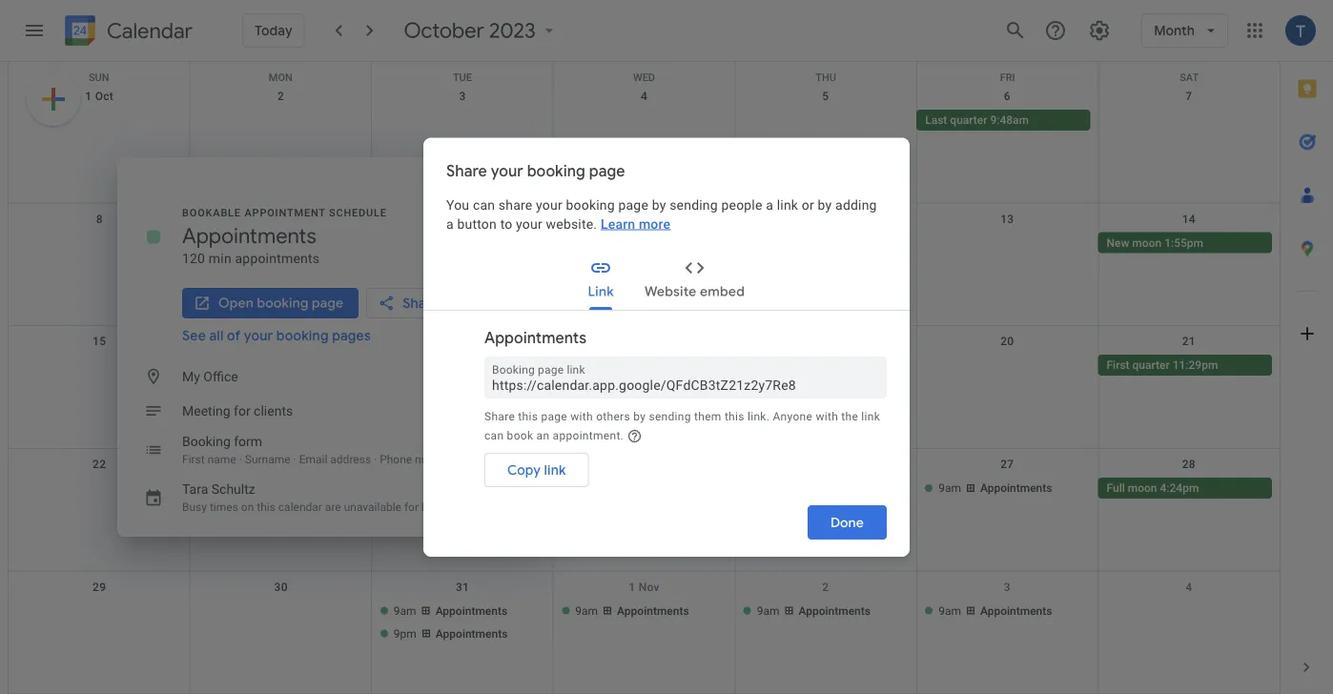 Task type: locate. For each thing, give the bounding box(es) containing it.
0 vertical spatial first
[[1107, 359, 1130, 372]]

1 left nov
[[629, 580, 635, 593]]

10
[[456, 212, 469, 226]]

0 horizontal spatial quarter
[[950, 113, 987, 127]]

1 horizontal spatial 1
[[629, 580, 635, 593]]

share up you
[[446, 161, 487, 180]]

4 row from the top
[[9, 326, 1280, 449]]

a
[[766, 197, 773, 212], [446, 216, 454, 231]]

1
[[85, 90, 92, 103], [629, 580, 635, 593]]

by right others
[[633, 409, 646, 423]]

1 horizontal spatial ·
[[293, 453, 296, 466]]

quarter for 9:48am
[[950, 113, 987, 127]]

share inside "button"
[[403, 295, 439, 311]]

row containing 22
[[9, 449, 1280, 572]]

booking down the open booking page
[[276, 327, 329, 344]]

your right to
[[516, 216, 542, 231]]

share your booking page
[[446, 161, 625, 180]]

grid
[[8, 62, 1280, 694]]

can left book
[[484, 429, 504, 442]]

share
[[446, 161, 487, 180], [403, 295, 439, 311], [484, 409, 515, 423]]

3 row from the top
[[9, 204, 1280, 326]]

0 vertical spatial quarter
[[950, 113, 987, 127]]

· left phone
[[374, 453, 377, 466]]

surname
[[245, 453, 290, 466]]

indigenous peoples' day
[[199, 236, 324, 249]]

this left link.
[[725, 409, 744, 423]]

by
[[652, 197, 666, 212], [818, 197, 832, 212], [633, 409, 646, 423]]

link
[[777, 197, 798, 212], [567, 363, 585, 376], [861, 409, 880, 423], [544, 461, 566, 478]]

sending
[[670, 197, 718, 212], [649, 409, 691, 423]]

copy link button
[[484, 453, 589, 487]]

appointments inside share your booking page dialog
[[484, 328, 587, 347]]

1 vertical spatial 2
[[822, 580, 829, 593]]

6 row from the top
[[9, 572, 1280, 694]]

october
[[404, 17, 484, 44]]

for up form
[[234, 403, 250, 419]]

0 vertical spatial sending
[[670, 197, 718, 212]]

0 vertical spatial 9pm
[[394, 504, 417, 518]]

0 horizontal spatial 1
[[85, 90, 92, 103]]

9am
[[394, 481, 416, 495], [938, 481, 961, 495], [394, 604, 416, 617], [575, 604, 598, 617], [757, 604, 779, 617], [938, 604, 961, 617]]

a left 10
[[446, 216, 454, 231]]

1 nov
[[629, 580, 660, 593]]

1 vertical spatial can
[[484, 429, 504, 442]]

booking up the share
[[527, 161, 585, 180]]

14
[[1182, 212, 1196, 226]]

this up book
[[518, 409, 538, 423]]

0 vertical spatial share
[[446, 161, 487, 180]]

by right or
[[818, 197, 832, 212]]

1 vertical spatial booking
[[182, 433, 231, 449]]

link right the
[[861, 409, 880, 423]]

2 horizontal spatial ·
[[374, 453, 377, 466]]

done button
[[808, 505, 887, 539]]

0 vertical spatial 1
[[85, 90, 92, 103]]

1 vertical spatial 9pm
[[394, 627, 417, 640]]

new
[[1107, 236, 1129, 249]]

1 row from the top
[[9, 62, 1280, 83]]

last quarter 9:48am
[[925, 113, 1029, 127]]

0 horizontal spatial a
[[446, 216, 454, 231]]

link inside copy link button
[[544, 461, 566, 478]]

october 2023
[[404, 17, 536, 44]]

a right people at the right of page
[[766, 197, 773, 212]]

booking inside booking page link https://calendar.app.google/qfdcb3tz21z2y7re8
[[492, 363, 535, 376]]

1 vertical spatial for
[[404, 501, 419, 514]]

tara schultz busy times on this calendar are unavailable for booking
[[182, 481, 462, 514]]

booking up see all of your booking pages
[[257, 295, 308, 311]]

last
[[925, 113, 947, 127]]

meeting for clients
[[182, 403, 293, 419]]

1 horizontal spatial booking
[[492, 363, 535, 376]]

0 horizontal spatial by
[[633, 409, 646, 423]]

1 horizontal spatial first
[[1107, 359, 1130, 372]]

rfp
[[600, 481, 621, 495]]

2 with from the left
[[816, 409, 838, 423]]

7
[[1185, 90, 1192, 103]]

1 horizontal spatial with
[[816, 409, 838, 423]]

1 horizontal spatial for
[[404, 501, 419, 514]]

share button
[[366, 288, 454, 318]]

booking down 'number'
[[421, 501, 462, 514]]

· right "23" on the left bottom of page
[[293, 453, 296, 466]]

sending inside you can share your booking page by sending people a link or by adding a button to your website.
[[670, 197, 718, 212]]

with up appointment.
[[570, 409, 593, 423]]

full
[[1107, 481, 1125, 495]]

of
[[227, 327, 241, 344]]

quarter right the last
[[950, 113, 987, 127]]

2 horizontal spatial this
[[725, 409, 744, 423]]

row
[[9, 62, 1280, 83], [9, 81, 1280, 204], [9, 204, 1280, 326], [9, 326, 1280, 449], [9, 449, 1280, 572], [9, 572, 1280, 694]]

1 oct
[[85, 90, 114, 103]]

this
[[518, 409, 538, 423], [725, 409, 744, 423], [257, 501, 275, 514]]

min
[[209, 250, 232, 266]]

2 · from the left
[[293, 453, 296, 466]]

row containing sun
[[9, 62, 1280, 83]]

with left the
[[816, 409, 838, 423]]

0 vertical spatial can
[[473, 197, 495, 212]]

1 horizontal spatial this
[[518, 409, 538, 423]]

2 row from the top
[[9, 81, 1280, 204]]

wed
[[633, 72, 655, 83]]

others
[[596, 409, 630, 423]]

1 9pm from the top
[[394, 504, 417, 518]]

5 row from the top
[[9, 449, 1280, 572]]

moon right full
[[1128, 481, 1157, 495]]

13
[[1000, 212, 1014, 226]]

2 down done button
[[822, 580, 829, 593]]

1 vertical spatial first
[[182, 453, 205, 466]]

1 vertical spatial 3
[[1004, 580, 1011, 593]]

appointments
[[235, 250, 320, 266]]

booking page link https://calendar.app.google/qfdcb3tz21z2y7re8
[[492, 363, 796, 393]]

0 vertical spatial a
[[766, 197, 773, 212]]

email
[[299, 453, 327, 466]]

9pm for 30
[[394, 627, 417, 640]]

2 horizontal spatial by
[[818, 197, 832, 212]]

pages
[[332, 327, 371, 344]]

booking inside booking form first name · surname · email address · phone number
[[182, 433, 231, 449]]

0 vertical spatial booking
[[492, 363, 535, 376]]

for
[[234, 403, 250, 419], [404, 501, 419, 514]]

1 horizontal spatial quarter
[[1132, 359, 1170, 372]]

0 horizontal spatial 3
[[459, 90, 466, 103]]

your right delete appointment schedule image
[[491, 161, 523, 180]]

moon for new
[[1132, 236, 1162, 249]]

1 vertical spatial 4
[[1185, 580, 1192, 593]]

link inside you can share your booking page by sending people a link or by adding a button to your website.
[[777, 197, 798, 212]]

share down 6am bday
[[403, 295, 439, 311]]

times
[[210, 501, 238, 514]]

sending inside share this page with others by sending them this link. anyone with the link can book an appointment.
[[649, 409, 691, 423]]

appointment
[[245, 206, 326, 218]]

booking up name
[[182, 433, 231, 449]]

0 horizontal spatial booking
[[182, 433, 231, 449]]

share up book
[[484, 409, 515, 423]]

2 9pm from the top
[[394, 627, 417, 640]]

share for share your booking page
[[446, 161, 487, 180]]

1 left "oct"
[[85, 90, 92, 103]]

12
[[819, 212, 832, 226]]

1 vertical spatial sending
[[649, 409, 691, 423]]

4
[[641, 90, 648, 103], [1185, 580, 1192, 593]]

0 horizontal spatial first
[[182, 453, 205, 466]]

booking for name
[[182, 433, 231, 449]]

booking
[[492, 363, 535, 376], [182, 433, 231, 449]]

bookable
[[182, 206, 241, 218]]

indigenous
[[199, 236, 256, 249]]

1 vertical spatial 1
[[629, 580, 635, 593]]

0 vertical spatial moon
[[1132, 236, 1162, 249]]

calendar
[[278, 501, 322, 514]]

booking
[[527, 161, 585, 180], [566, 197, 615, 212], [257, 295, 308, 311], [276, 327, 329, 344], [421, 501, 462, 514]]

booking up website.
[[566, 197, 615, 212]]

by up more
[[652, 197, 666, 212]]

share for share this page with others by sending them this link. anyone with the link can book an appointment.
[[484, 409, 515, 423]]

6
[[1004, 90, 1011, 103]]

calendar
[[107, 18, 192, 44]]

0 vertical spatial 4
[[641, 90, 648, 103]]

link left or
[[777, 197, 798, 212]]

name
[[208, 453, 236, 466]]

this inside tara schultz busy times on this calendar are unavailable for booking
[[257, 501, 275, 514]]

1 vertical spatial moon
[[1128, 481, 1157, 495]]

share this page with others by sending them this link. anyone with the link can book an appointment.
[[484, 409, 880, 442]]

0 vertical spatial for
[[234, 403, 250, 419]]

sending left them
[[649, 409, 691, 423]]

tab list
[[1281, 62, 1333, 641]]

·
[[239, 453, 242, 466], [293, 453, 296, 466], [374, 453, 377, 466]]

copy link
[[507, 461, 566, 478]]

for right unavailable at left bottom
[[404, 501, 419, 514]]

0 horizontal spatial this
[[257, 501, 275, 514]]

first left '11:29pm'
[[1107, 359, 1130, 372]]

cell
[[9, 110, 190, 133], [190, 110, 372, 133], [372, 110, 553, 133], [553, 110, 735, 133], [735, 110, 916, 133], [1098, 110, 1280, 133], [9, 232, 190, 255], [553, 232, 735, 255], [735, 232, 916, 255], [916, 232, 1098, 255], [9, 355, 190, 378], [190, 355, 372, 378], [372, 355, 553, 378], [553, 355, 735, 378], [735, 355, 916, 378], [916, 355, 1098, 378], [9, 478, 190, 523], [190, 478, 372, 523], [372, 478, 553, 523], [9, 600, 190, 646], [190, 600, 372, 646], [372, 600, 553, 646], [1098, 600, 1280, 646]]

4:24pm
[[1160, 481, 1199, 495]]

button
[[457, 216, 497, 231]]

31
[[456, 580, 469, 593]]

11
[[637, 212, 651, 226]]

book
[[507, 429, 533, 442]]

9pm inside button
[[394, 504, 417, 518]]

office
[[203, 369, 238, 384]]

0 horizontal spatial 4
[[641, 90, 648, 103]]

1 vertical spatial quarter
[[1132, 359, 1170, 372]]

2 down mon
[[278, 90, 284, 103]]

done
[[831, 514, 864, 531]]

0 horizontal spatial ·
[[239, 453, 242, 466]]

number
[[415, 453, 454, 466]]

can up button
[[473, 197, 495, 212]]

moon
[[1132, 236, 1162, 249], [1128, 481, 1157, 495]]

link up appointment.
[[567, 363, 585, 376]]

page inside booking page link https://calendar.app.google/qfdcb3tz21z2y7re8
[[538, 363, 564, 376]]

first inside first quarter 11:29pm button
[[1107, 359, 1130, 372]]

quarter left '11:29pm'
[[1132, 359, 1170, 372]]

booking up book
[[492, 363, 535, 376]]

thu
[[815, 72, 836, 83]]

sending up more
[[670, 197, 718, 212]]

quarter
[[950, 113, 987, 127], [1132, 359, 1170, 372]]

1 · from the left
[[239, 453, 242, 466]]

moon right new
[[1132, 236, 1162, 249]]

page inside share this page with others by sending them this link. anyone with the link can book an appointment.
[[541, 409, 567, 423]]

this right on
[[257, 501, 275, 514]]

1 horizontal spatial 4
[[1185, 580, 1192, 593]]

form
[[234, 433, 262, 449]]

1 horizontal spatial 3
[[1004, 580, 1011, 593]]

1 vertical spatial share
[[403, 295, 439, 311]]

link inside share this page with others by sending them this link. anyone with the link can book an appointment.
[[861, 409, 880, 423]]

first quarter 11:29pm button
[[1098, 355, 1272, 376]]

share inside share this page with others by sending them this link. anyone with the link can book an appointment.
[[484, 409, 515, 423]]

calendar heading
[[103, 18, 192, 44]]

2 vertical spatial share
[[484, 409, 515, 423]]

0 horizontal spatial with
[[570, 409, 593, 423]]

· right name
[[239, 453, 242, 466]]

with
[[570, 409, 593, 423], [816, 409, 838, 423]]

0 horizontal spatial 2
[[278, 90, 284, 103]]

first left name
[[182, 453, 205, 466]]

booking inside you can share your booking page by sending people a link or by adding a button to your website.
[[566, 197, 615, 212]]

for inside tara schultz busy times on this calendar are unavailable for booking
[[404, 501, 419, 514]]

moon for full
[[1128, 481, 1157, 495]]

learn
[[601, 216, 635, 231]]

can
[[473, 197, 495, 212], [484, 429, 504, 442]]

link right copy
[[544, 461, 566, 478]]

today button
[[242, 13, 305, 48]]



Task type: vqa. For each thing, say whether or not it's contained in the screenshot.
text box within Choose custom colour dialog
no



Task type: describe. For each thing, give the bounding box(es) containing it.
sat
[[1180, 72, 1199, 83]]

an
[[536, 429, 550, 442]]

30
[[274, 580, 288, 593]]

3 · from the left
[[374, 453, 377, 466]]

schultz
[[211, 481, 255, 497]]

full moon 4:24pm
[[1107, 481, 1199, 495]]

tara
[[182, 481, 208, 497]]

nov
[[639, 580, 660, 593]]

my office
[[182, 369, 238, 384]]

delete appointment schedule image
[[464, 171, 483, 190]]

new moon 1:55pm button
[[1098, 232, 1272, 253]]

meeting
[[182, 403, 230, 419]]

link inside booking page link https://calendar.app.google/qfdcb3tz21z2y7re8
[[567, 363, 585, 376]]

schedule
[[329, 206, 387, 218]]

1:55pm
[[1164, 236, 1203, 249]]

by inside share this page with others by sending them this link. anyone with the link can book an appointment.
[[633, 409, 646, 423]]

row containing 29
[[9, 572, 1280, 694]]

you
[[446, 197, 469, 212]]

more
[[639, 216, 671, 231]]

0 horizontal spatial for
[[234, 403, 250, 419]]

row containing 15
[[9, 326, 1280, 449]]

row containing 8
[[9, 204, 1280, 326]]

6am
[[394, 236, 416, 249]]

share for share
[[403, 295, 439, 311]]

grid containing 1 oct
[[8, 62, 1280, 694]]

first inside booking form first name · surname · email address · phone number
[[182, 453, 205, 466]]

1 for 1 nov
[[629, 580, 635, 593]]

full moon 4:24pm button
[[1098, 478, 1272, 499]]

27
[[1000, 458, 1014, 471]]

adding
[[835, 197, 877, 212]]

all
[[209, 327, 224, 344]]

can inside you can share your booking page by sending people a link or by adding a button to your website.
[[473, 197, 495, 212]]

1 horizontal spatial by
[[652, 197, 666, 212]]

appointments heading
[[182, 222, 317, 249]]

link.
[[748, 409, 770, 423]]

open booking page
[[218, 295, 343, 311]]

appointment.
[[553, 429, 624, 442]]

file rfp cell
[[553, 478, 735, 523]]

you can share your booking page by sending people a link or by adding a button to your website.
[[446, 197, 877, 231]]

9
[[278, 212, 284, 226]]

1 vertical spatial a
[[446, 216, 454, 231]]

booking inside tara schultz busy times on this calendar are unavailable for booking
[[421, 501, 462, 514]]

1 with from the left
[[570, 409, 593, 423]]

people
[[721, 197, 762, 212]]

row containing 1 oct
[[9, 81, 1280, 204]]

them
[[694, 409, 721, 423]]

to
[[500, 216, 512, 231]]

5
[[822, 90, 829, 103]]

120 min appointments
[[182, 250, 320, 266]]

120
[[182, 250, 205, 266]]

fri
[[1000, 72, 1015, 83]]

your left 16
[[244, 327, 273, 344]]

website.
[[546, 216, 597, 231]]

1 for 1 oct
[[85, 90, 92, 103]]

8
[[96, 212, 103, 226]]

16
[[274, 335, 288, 348]]

2023
[[489, 17, 536, 44]]

share your booking page dialog
[[423, 138, 910, 557]]

calendar element
[[61, 11, 192, 53]]

new moon 1:55pm
[[1107, 236, 1203, 249]]

share
[[499, 197, 532, 212]]

20
[[1000, 335, 1014, 348]]

bday
[[420, 236, 446, 249]]

oct
[[95, 90, 114, 103]]

quarter for 11:29pm
[[1132, 359, 1170, 372]]

my
[[182, 369, 200, 384]]

see
[[182, 327, 206, 344]]

peoples'
[[258, 236, 302, 249]]

0 vertical spatial 3
[[459, 90, 466, 103]]

sun
[[89, 72, 109, 83]]

or
[[802, 197, 814, 212]]

are
[[325, 501, 341, 514]]

day
[[304, 236, 324, 249]]

22
[[93, 458, 106, 471]]

https://calendar.app.google/qfdcb3tz21z2y7re8
[[492, 377, 796, 393]]

28
[[1182, 458, 1196, 471]]

copy
[[507, 461, 541, 478]]

23
[[274, 458, 288, 471]]

october 2023 button
[[396, 17, 566, 44]]

today
[[255, 22, 292, 39]]

booking form first name · surname · email address · phone number
[[182, 433, 454, 466]]

see all of your booking pages
[[182, 327, 371, 344]]

9pm button
[[372, 500, 546, 521]]

29
[[93, 580, 106, 593]]

21
[[1182, 335, 1196, 348]]

file rfp
[[579, 481, 621, 495]]

0 vertical spatial 2
[[278, 90, 284, 103]]

your up website.
[[536, 197, 562, 212]]

learn more link
[[601, 216, 671, 231]]

1 horizontal spatial 2
[[822, 580, 829, 593]]

9:48am
[[990, 113, 1029, 127]]

booking for https://calendar.app.google/qfdcb3tz21z2y7re8
[[492, 363, 535, 376]]

indigenous peoples' day button
[[194, 232, 364, 253]]

address
[[330, 453, 371, 466]]

page inside you can share your booking page by sending people a link or by adding a button to your website.
[[618, 197, 648, 212]]

unavailable
[[344, 501, 401, 514]]

open
[[218, 295, 254, 311]]

1 horizontal spatial a
[[766, 197, 773, 212]]

6am bday
[[394, 236, 446, 249]]

the
[[841, 409, 858, 423]]

can inside share this page with others by sending them this link. anyone with the link can book an appointment.
[[484, 429, 504, 442]]

9pm for 23
[[394, 504, 417, 518]]



